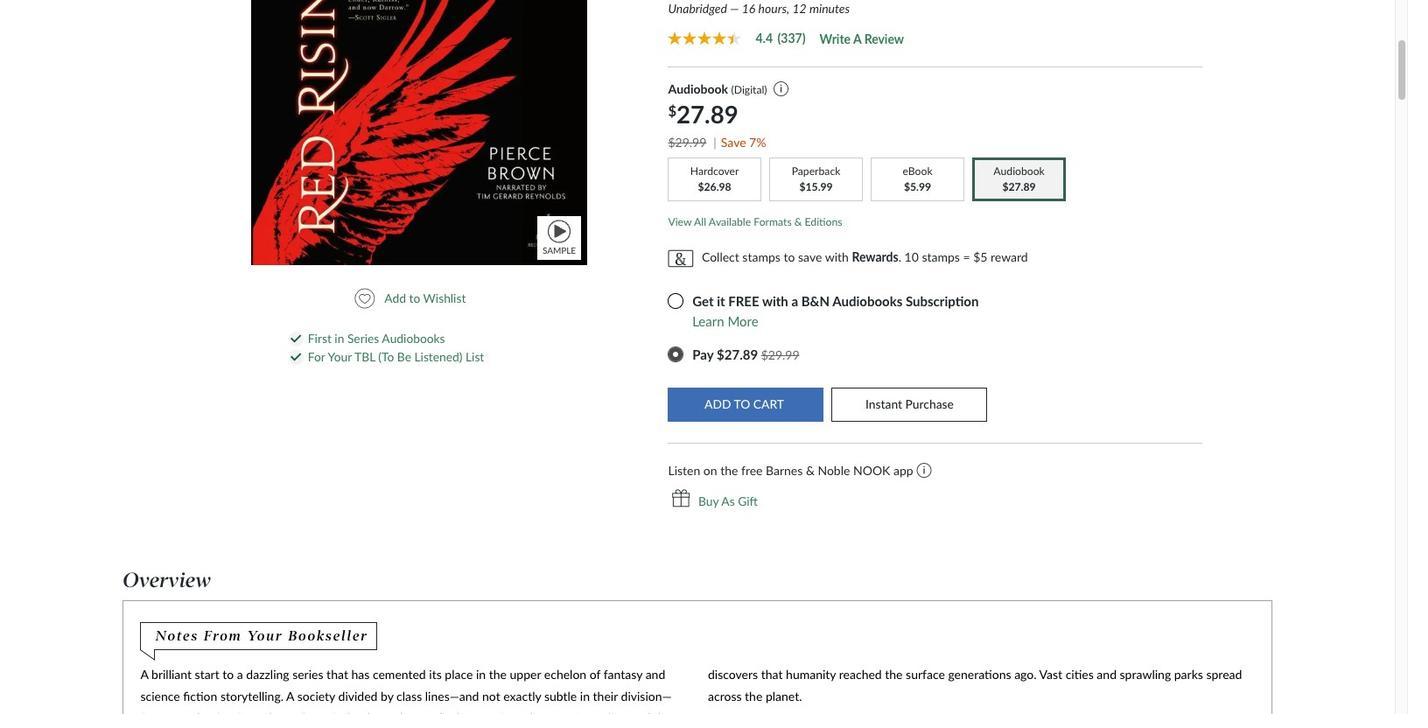 Task type: vqa. For each thing, say whether or not it's contained in the screenshot.
2nd stamps from right
yes



Task type: locate. For each thing, give the bounding box(es) containing it.
with right save
[[825, 249, 849, 264]]

a up those
[[286, 689, 294, 704]]

listened)
[[414, 350, 463, 365]]

1 horizontal spatial with
[[825, 249, 849, 264]]

0 vertical spatial in
[[335, 331, 344, 346]]

a
[[853, 32, 862, 47], [792, 293, 798, 309], [237, 667, 243, 682], [171, 711, 178, 714]]

the
[[721, 463, 738, 478], [489, 667, 507, 682]]

1 horizontal spatial the
[[721, 463, 738, 478]]

$29.99 right $27.89
[[761, 347, 800, 362]]

formats
[[754, 215, 792, 228]]

start
[[195, 667, 219, 682]]

class up down. at the left of page
[[397, 689, 422, 704]]

fiction
[[183, 689, 217, 704]]

1 vertical spatial your
[[247, 627, 283, 644]]

in right place
[[476, 667, 486, 682]]

listen
[[668, 463, 701, 478]]

0 vertical spatial your
[[328, 350, 352, 365]]

2 check image from the top
[[291, 354, 301, 362]]

$ 27.89 $29.99
[[668, 100, 739, 150]]

$29.99 down 27.89
[[668, 135, 707, 150]]

1 vertical spatial class
[[451, 711, 476, 714]]

and down the division—
[[631, 711, 650, 714]]

check image left first in the top of the page
[[291, 335, 301, 343]]

1 vertical spatial a
[[286, 689, 294, 704]]

b&n audiobooks subscription
[[802, 293, 979, 309]]

notes from your bookseller
[[155, 627, 368, 644]]

overview
[[123, 568, 211, 593]]

view all available formats & editions link
[[668, 215, 843, 228]]

brilliant
[[151, 667, 192, 682]]

the up not
[[489, 667, 507, 682]]

&
[[795, 215, 802, 228]]

audiobook (digital)
[[668, 81, 767, 96]]

for your tbl (to be listened) list link
[[308, 350, 484, 365]]

your right for
[[328, 350, 352, 365]]

by
[[381, 689, 394, 704]]

0 horizontal spatial class
[[397, 689, 422, 704]]

its
[[429, 667, 442, 682]]

1 horizontal spatial a
[[286, 689, 294, 704]]

class down lines—and at the bottom left of the page
[[451, 711, 476, 714]]

save
[[798, 249, 822, 264]]

1 vertical spatial $29.99
[[761, 347, 800, 362]]

storytelling.
[[221, 689, 284, 704]]

2 vertical spatial in
[[580, 689, 590, 704]]

0 horizontal spatial a
[[140, 667, 148, 682]]

1 horizontal spatial in
[[476, 667, 486, 682]]

of up their
[[590, 667, 601, 682]]

1 vertical spatial and
[[631, 711, 650, 714]]

1 vertical spatial the
[[489, 667, 507, 682]]

keep
[[367, 711, 393, 714]]

1 vertical spatial of
[[568, 711, 579, 714]]

cemented
[[373, 667, 426, 682]]

a down save
[[792, 293, 798, 309]]

of
[[590, 667, 601, 682], [568, 711, 579, 714]]

1 vertical spatial check image
[[291, 354, 301, 362]]

with right free in the right top of the page
[[762, 293, 789, 309]]

stamps left =
[[922, 249, 960, 264]]

not
[[482, 689, 500, 704]]

subtle
[[544, 689, 577, 704]]

$29.99 inside pay $27.89 $29.99
[[761, 347, 800, 362]]

of down 'subtle'
[[568, 711, 579, 714]]

for
[[308, 350, 325, 365]]

class
[[397, 689, 422, 704], [451, 711, 476, 714]]

12
[[793, 1, 807, 16]]

0 horizontal spatial the
[[489, 667, 507, 682]]

science
[[140, 689, 180, 704]]

check image
[[291, 335, 301, 343], [291, 354, 301, 362]]

exactly
[[504, 689, 541, 704]]

minutes
[[810, 1, 850, 16]]

a up storytelling.
[[237, 667, 243, 682]]

in right first in the top of the page
[[335, 331, 344, 346]]

gift
[[738, 493, 758, 508]]

a right faces
[[171, 711, 178, 714]]

save
[[721, 135, 746, 150]]

10
[[905, 249, 919, 264]]

editions
[[805, 215, 843, 228]]

instant
[[866, 396, 903, 411]]

4.4
[[756, 31, 773, 46]]

in left their
[[580, 689, 590, 704]]

a right write at right top
[[853, 32, 862, 47]]

upper
[[510, 667, 541, 682]]

(digital)
[[731, 83, 767, 96]]

0 horizontal spatial with
[[762, 293, 789, 309]]

0 horizontal spatial of
[[568, 711, 579, 714]]

it
[[717, 293, 725, 309]]

wishlist
[[423, 291, 466, 306]]

a up the science
[[140, 667, 148, 682]]

listen on the free barnes & noble nook app
[[668, 463, 914, 478]]

the right on
[[721, 463, 738, 478]]

first in series audiobooks
[[308, 331, 445, 346]]

unabridged — 16
[[668, 1, 756, 16]]

for your tbl (to be listened) list
[[308, 350, 484, 365]]

$27.89
[[717, 347, 758, 362]]

$29.99 for 27.89
[[668, 135, 707, 150]]

1 horizontal spatial $29.99
[[761, 347, 800, 362]]

hardcover
[[690, 165, 739, 178]]

their
[[593, 689, 618, 704]]

$29.99 inside the $ 27.89 $29.99
[[668, 135, 707, 150]]

to down divided
[[353, 711, 364, 714]]

1 check image from the top
[[291, 335, 301, 343]]

your up 'dazzling'
[[247, 627, 283, 644]]

red rising (red rising series #1) image
[[251, 0, 588, 265]]

1 horizontal spatial your
[[328, 350, 352, 365]]

0 horizontal spatial stamps
[[743, 249, 781, 264]]

sample
[[543, 245, 576, 256]]

0 vertical spatial $29.99
[[668, 135, 707, 150]]

the inside a brilliant start to a dazzling series that has cemented its place in the upper echelon of fantasy and science fiction storytelling. a society divided by class lines—and not exactly subtle in their division— faces a reckoning from those they tried to keep down. it's class warfare, dreams of equality, and t
[[489, 667, 507, 682]]

.
[[899, 249, 902, 264]]

tried
[[325, 711, 350, 714]]

0 vertical spatial check image
[[291, 335, 301, 343]]

1 horizontal spatial stamps
[[922, 249, 960, 264]]

and up the division—
[[646, 667, 665, 682]]

that
[[327, 667, 348, 682]]

check image for first in series audiobooks
[[291, 335, 301, 343]]

$29.99
[[668, 135, 707, 150], [761, 347, 800, 362]]

bookseller
[[288, 627, 368, 644]]

stamps down view all available formats & editions
[[743, 249, 781, 264]]

society
[[297, 689, 335, 704]]

buy as gift link
[[698, 485, 758, 516]]

check image left for
[[291, 354, 301, 362]]

0 horizontal spatial $29.99
[[668, 135, 707, 150]]

check image for for your tbl (to be listened) list
[[291, 354, 301, 362]]

to
[[784, 249, 795, 264], [409, 291, 420, 306], [223, 667, 234, 682], [353, 711, 364, 714]]

hardcover $26.98
[[690, 165, 739, 193]]

None submit
[[668, 387, 823, 422]]

2 horizontal spatial in
[[580, 689, 590, 704]]

1 vertical spatial with
[[762, 293, 789, 309]]

reward
[[991, 249, 1028, 264]]

paperback
[[792, 165, 841, 178]]

1 vertical spatial in
[[476, 667, 486, 682]]

0 vertical spatial of
[[590, 667, 601, 682]]

and
[[646, 667, 665, 682], [631, 711, 650, 714]]

list
[[466, 350, 484, 365]]

first in series audiobooks link
[[308, 331, 445, 346]]

fantasy
[[604, 667, 643, 682]]

0 horizontal spatial your
[[247, 627, 283, 644]]

0 horizontal spatial in
[[335, 331, 344, 346]]



Task type: describe. For each thing, give the bounding box(es) containing it.
barnes
[[766, 463, 803, 478]]

add to wishlist link
[[354, 289, 474, 309]]

those
[[265, 711, 295, 714]]

to left save
[[784, 249, 795, 264]]

series
[[347, 331, 379, 346]]

purchase
[[906, 396, 954, 411]]

as
[[722, 493, 735, 508]]

more
[[728, 313, 759, 329]]

audiobook
[[668, 81, 728, 96]]

free
[[728, 293, 759, 309]]

ebook $5.99
[[903, 165, 933, 193]]

hours,
[[759, 1, 790, 16]]

dazzling
[[246, 667, 289, 682]]

$29.99 for $27.89
[[761, 347, 800, 362]]

tbl
[[355, 350, 375, 365]]

all
[[694, 215, 706, 228]]

0 vertical spatial the
[[721, 463, 738, 478]]

instant purchase button
[[832, 387, 988, 422]]

series
[[293, 667, 323, 682]]

write a review
[[820, 32, 904, 47]]

1 stamps from the left
[[743, 249, 781, 264]]

review
[[865, 32, 904, 47]]

collect stamps to save with rewards . 10 stamps = $5 reward
[[702, 249, 1028, 264]]

rewards
[[852, 249, 899, 264]]

with inside get it free with a b&n audiobooks subscription learn more
[[762, 293, 789, 309]]

27.89
[[677, 100, 739, 129]]

warfare,
[[479, 711, 523, 714]]

reckoning
[[181, 711, 233, 714]]

$15.99
[[800, 180, 833, 193]]

(to
[[378, 350, 394, 365]]

divided
[[338, 689, 378, 704]]

4.4 (337)
[[756, 31, 806, 46]]

0 vertical spatial a
[[140, 667, 148, 682]]

add
[[384, 291, 406, 306]]

0 vertical spatial with
[[825, 249, 849, 264]]

from
[[236, 711, 262, 714]]

down.
[[396, 711, 429, 714]]

learn more link
[[693, 313, 759, 329]]

free
[[741, 463, 763, 478]]

$5.99
[[904, 180, 931, 193]]

get it free with a b&n audiobooks subscription learn more
[[693, 293, 979, 329]]

& noble nook app
[[806, 463, 914, 478]]

learn
[[693, 313, 724, 329]]

write
[[820, 32, 851, 47]]

1 horizontal spatial of
[[590, 667, 601, 682]]

buy
[[698, 493, 719, 508]]

from
[[204, 627, 242, 644]]

equality,
[[582, 711, 627, 714]]

pay
[[693, 347, 714, 362]]

division—
[[621, 689, 672, 704]]

unabridged — 16 hours, 12 minutes
[[668, 1, 850, 16]]

available
[[709, 215, 751, 228]]

notes
[[155, 627, 199, 644]]

dreams
[[526, 711, 565, 714]]

1 horizontal spatial class
[[451, 711, 476, 714]]

audiobooks
[[382, 331, 445, 346]]

has
[[351, 667, 370, 682]]

get
[[693, 293, 714, 309]]

$5
[[974, 249, 988, 264]]

buy as gift
[[698, 493, 758, 508]]

to right start at the left
[[223, 667, 234, 682]]

view
[[668, 215, 692, 228]]

save 7%
[[721, 135, 766, 150]]

first
[[308, 331, 332, 346]]

on
[[704, 463, 717, 478]]

instant purchase
[[866, 396, 954, 411]]

ebook
[[903, 165, 933, 178]]

a inside get it free with a b&n audiobooks subscription learn more
[[792, 293, 798, 309]]

pay $27.89 $29.99
[[693, 347, 800, 362]]

to right the add
[[409, 291, 420, 306]]

be
[[397, 350, 411, 365]]

2 stamps from the left
[[922, 249, 960, 264]]

it's
[[432, 711, 448, 714]]

0 vertical spatial and
[[646, 667, 665, 682]]

$26.98
[[698, 180, 732, 193]]

collect
[[702, 249, 739, 264]]

write a review button
[[820, 32, 904, 47]]

they
[[298, 711, 321, 714]]

echelon
[[544, 667, 587, 682]]

$
[[668, 103, 677, 120]]

paperback $15.99
[[792, 165, 841, 193]]

(337)
[[778, 31, 806, 46]]

=
[[963, 249, 970, 264]]

faces
[[140, 711, 168, 714]]

0 vertical spatial class
[[397, 689, 422, 704]]

place
[[445, 667, 473, 682]]



